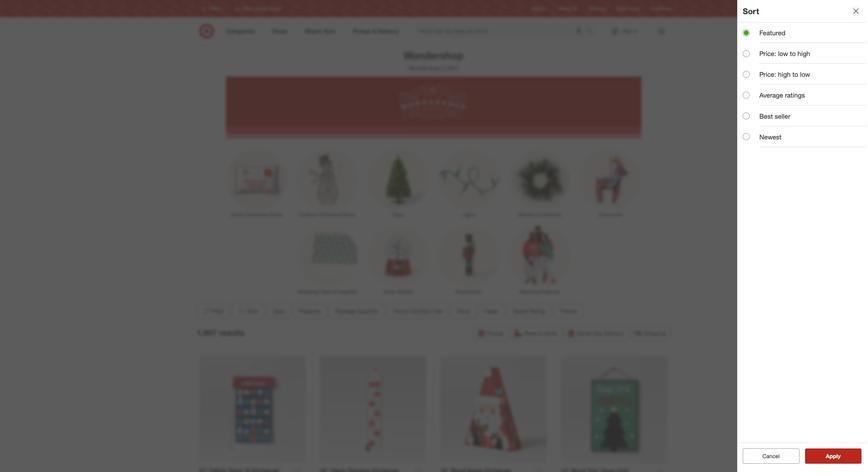 Task type: describe. For each thing, give the bounding box(es) containing it.
christmas for indoor
[[246, 212, 268, 218]]

garlands
[[542, 212, 562, 218]]

average ratings
[[760, 91, 806, 99]]

cancel button
[[744, 449, 800, 464]]

best
[[760, 112, 774, 120]]

ratings
[[786, 91, 806, 99]]

average
[[760, 91, 784, 99]]

0 vertical spatial wondershop
[[404, 49, 464, 62]]

same day delivery
[[577, 330, 624, 337]]

shop
[[524, 330, 537, 337]]

target circle
[[617, 6, 640, 11]]

price: for price: high to low
[[760, 70, 777, 78]]

type
[[273, 308, 285, 315]]

wrapping paper & supplies
[[298, 289, 358, 295]]

type button
[[267, 304, 290, 319]]

guest rating
[[513, 308, 546, 315]]

stores
[[660, 6, 672, 11]]

wreaths & garlands
[[519, 212, 562, 218]]

ad
[[573, 6, 578, 11]]

to for low
[[793, 70, 799, 78]]

lights
[[463, 212, 476, 218]]

circle
[[629, 6, 640, 11]]

pickup button
[[475, 326, 509, 341]]

wrapping paper & supplies link
[[292, 225, 363, 296]]

paper
[[320, 289, 333, 295]]

snow globes
[[384, 289, 413, 295]]

search button
[[584, 24, 601, 40]]

1,957 results
[[197, 328, 245, 338]]

outdoor christmas decor link
[[292, 148, 363, 219]]

0 horizontal spatial &
[[334, 289, 337, 295]]

0 vertical spatial low
[[779, 50, 789, 58]]

package quantity button
[[329, 304, 385, 319]]

featured
[[760, 29, 786, 37]]

(1,957)
[[442, 65, 459, 72]]

price: high to low
[[760, 70, 811, 78]]

use
[[433, 308, 443, 315]]

trees link
[[363, 148, 434, 219]]

trees
[[393, 212, 404, 218]]

indoor christmas decor
[[231, 212, 283, 218]]

results
[[219, 328, 245, 338]]

supplies
[[339, 289, 358, 295]]

in
[[539, 330, 543, 337]]

lights link
[[434, 148, 505, 219]]

shipping
[[644, 330, 666, 337]]

sort button
[[232, 304, 264, 319]]

indoor outdoor use button
[[388, 304, 449, 319]]

wreaths & garlands link
[[505, 148, 576, 219]]

redcard link
[[589, 6, 606, 12]]

0 vertical spatial high
[[798, 50, 811, 58]]

decor for outdoor christmas decor
[[343, 212, 356, 218]]

cancel
[[763, 453, 781, 460]]

features button
[[293, 304, 326, 319]]

shop in store
[[524, 330, 557, 337]]

redcard
[[589, 6, 606, 11]]

guest rating button
[[507, 304, 552, 319]]

wrapping
[[298, 289, 319, 295]]

matching pajamas
[[520, 289, 560, 295]]

registry
[[532, 6, 547, 11]]

find
[[651, 6, 659, 11]]

wreaths
[[519, 212, 536, 218]]

shipping button
[[632, 326, 671, 341]]

wondershop at target image
[[226, 77, 642, 139]]

christmas for outdoor
[[319, 212, 341, 218]]

package quantity
[[335, 308, 379, 315]]

nutcrackers link
[[434, 225, 505, 296]]

wondershop wondershop (1,957)
[[404, 49, 464, 72]]

same
[[577, 330, 592, 337]]

price: low to high
[[760, 50, 811, 58]]

snow globes link
[[363, 225, 434, 296]]

globes
[[398, 289, 413, 295]]



Task type: locate. For each thing, give the bounding box(es) containing it.
48" fabric hanging christmas advent calendar with gingerbread man counter white - wondershop™ image
[[320, 356, 427, 463], [320, 356, 427, 463]]

decor inside 'link'
[[343, 212, 356, 218]]

high
[[798, 50, 811, 58], [779, 70, 791, 78]]

0 horizontal spatial high
[[779, 70, 791, 78]]

sort inside 'sort' dialog
[[744, 6, 760, 16]]

seller
[[776, 112, 791, 120]]

guest
[[513, 308, 528, 315]]

weekly
[[559, 6, 572, 11]]

deals button
[[479, 304, 505, 319]]

1 vertical spatial sort
[[248, 308, 258, 315]]

outdoor christmas decor
[[300, 212, 356, 218]]

apply
[[827, 453, 842, 460]]

1 vertical spatial low
[[801, 70, 811, 78]]

matching pajamas link
[[505, 225, 576, 296]]

indoor for indoor outdoor use
[[394, 308, 410, 315]]

delivery
[[604, 330, 624, 337]]

indoor for indoor christmas decor
[[231, 212, 245, 218]]

0 horizontal spatial christmas
[[246, 212, 268, 218]]

store
[[545, 330, 557, 337]]

weekly ad
[[559, 6, 578, 11]]

newest
[[760, 133, 782, 141]]

wondershop inside wondershop wondershop (1,957)
[[409, 65, 441, 72]]

price: up average
[[760, 70, 777, 78]]

21" fabric 'days 'til christmas' hanging advent calendar blue/red - wondershop™ image
[[200, 356, 306, 463], [200, 356, 306, 463]]

None radio
[[744, 113, 750, 120], [744, 133, 750, 140], [744, 113, 750, 120], [744, 133, 750, 140]]

search
[[584, 28, 601, 35]]

1 vertical spatial high
[[779, 70, 791, 78]]

0 vertical spatial price:
[[760, 50, 777, 58]]

1 decor from the left
[[270, 212, 283, 218]]

0 horizontal spatial sort
[[248, 308, 258, 315]]

sort inside sort button
[[248, 308, 258, 315]]

1 price: from the top
[[760, 50, 777, 58]]

price: down featured
[[760, 50, 777, 58]]

0 vertical spatial &
[[538, 212, 541, 218]]

decor for indoor christmas decor
[[270, 212, 283, 218]]

high down price: low to high
[[779, 70, 791, 78]]

same day delivery button
[[565, 326, 629, 341]]

outdoor inside button
[[411, 308, 432, 315]]

1 vertical spatial to
[[793, 70, 799, 78]]

apply button
[[806, 449, 862, 464]]

deals
[[485, 308, 499, 315]]

low up ratings on the top
[[801, 70, 811, 78]]

0 vertical spatial sort
[[744, 6, 760, 16]]

indoor christmas decor link
[[222, 148, 292, 219]]

find stores link
[[651, 6, 672, 12]]

target circle link
[[617, 6, 640, 12]]

ornaments
[[599, 212, 623, 218]]

pajamas
[[542, 289, 560, 295]]

rating
[[530, 308, 546, 315]]

shop in store button
[[512, 326, 562, 341]]

0 vertical spatial to
[[791, 50, 797, 58]]

indoor inside button
[[394, 308, 410, 315]]

1 vertical spatial price:
[[760, 70, 777, 78]]

low up price: high to low
[[779, 50, 789, 58]]

indoor
[[231, 212, 245, 218], [394, 308, 410, 315]]

1 christmas from the left
[[246, 212, 268, 218]]

0 horizontal spatial decor
[[270, 212, 283, 218]]

2 decor from the left
[[343, 212, 356, 218]]

snow
[[384, 289, 396, 295]]

16" wood santa christmas countdown sign red/white - wondershop™ image
[[441, 356, 547, 463], [441, 356, 547, 463]]

best seller
[[760, 112, 791, 120]]

to
[[791, 50, 797, 58], [793, 70, 799, 78]]

christmas
[[246, 212, 268, 218], [319, 212, 341, 218]]

package
[[335, 308, 357, 315]]

0 vertical spatial outdoor
[[300, 212, 318, 218]]

theme button
[[554, 304, 583, 319]]

& right paper on the bottom of page
[[334, 289, 337, 295]]

sort dialog
[[738, 0, 868, 473]]

0 horizontal spatial indoor
[[231, 212, 245, 218]]

price: for price: low to high
[[760, 50, 777, 58]]

2 christmas from the left
[[319, 212, 341, 218]]

0 vertical spatial indoor
[[231, 212, 245, 218]]

filter
[[212, 308, 224, 315]]

1 vertical spatial &
[[334, 289, 337, 295]]

decor
[[270, 212, 283, 218], [343, 212, 356, 218]]

to for high
[[791, 50, 797, 58]]

1 horizontal spatial christmas
[[319, 212, 341, 218]]

target
[[617, 6, 628, 11]]

1 horizontal spatial decor
[[343, 212, 356, 218]]

1 horizontal spatial sort
[[744, 6, 760, 16]]

matching
[[520, 289, 540, 295]]

quantity
[[358, 308, 379, 315]]

indoor outdoor use
[[394, 308, 443, 315]]

1 vertical spatial indoor
[[394, 308, 410, 315]]

1 vertical spatial wondershop
[[409, 65, 441, 72]]

& right wreaths
[[538, 212, 541, 218]]

outdoor
[[300, 212, 318, 218], [411, 308, 432, 315]]

registry link
[[532, 6, 547, 12]]

price button
[[452, 304, 476, 319]]

None radio
[[744, 29, 750, 36], [744, 50, 750, 57], [744, 71, 750, 78], [744, 92, 750, 99], [744, 29, 750, 36], [744, 50, 750, 57], [744, 71, 750, 78], [744, 92, 750, 99]]

to up price: high to low
[[791, 50, 797, 58]]

features
[[299, 308, 321, 315]]

christmas inside 'link'
[[319, 212, 341, 218]]

filter button
[[197, 304, 229, 319]]

theme
[[560, 308, 577, 315]]

1 horizontal spatial high
[[798, 50, 811, 58]]

1 vertical spatial outdoor
[[411, 308, 432, 315]]

wondershop up the (1,957)
[[404, 49, 464, 62]]

pickup
[[487, 330, 504, 337]]

1 horizontal spatial indoor
[[394, 308, 410, 315]]

high up price: high to low
[[798, 50, 811, 58]]

find stores
[[651, 6, 672, 11]]

What can we help you find? suggestions appear below search field
[[416, 24, 589, 39]]

wondershop left the (1,957)
[[409, 65, 441, 72]]

price:
[[760, 50, 777, 58], [760, 70, 777, 78]]

1 horizontal spatial outdoor
[[411, 308, 432, 315]]

1,957
[[197, 328, 217, 338]]

0 horizontal spatial outdoor
[[300, 212, 318, 218]]

&
[[538, 212, 541, 218], [334, 289, 337, 295]]

wondershop
[[404, 49, 464, 62], [409, 65, 441, 72]]

1 horizontal spatial &
[[538, 212, 541, 218]]

day
[[593, 330, 603, 337]]

weekly ad link
[[559, 6, 578, 12]]

price
[[458, 308, 470, 315]]

outdoor inside 'link'
[[300, 212, 318, 218]]

2 price: from the top
[[760, 70, 777, 78]]

14" wood tree 'days until christmas' countdown sign green - wondershop™ image
[[561, 356, 668, 463], [561, 356, 668, 463]]

nutcrackers
[[456, 289, 482, 295]]

0 horizontal spatial low
[[779, 50, 789, 58]]

sort
[[744, 6, 760, 16], [248, 308, 258, 315]]

ornaments link
[[576, 148, 646, 219]]

1 horizontal spatial low
[[801, 70, 811, 78]]

to up ratings on the top
[[793, 70, 799, 78]]



Task type: vqa. For each thing, say whether or not it's contained in the screenshot.
"Day"
yes



